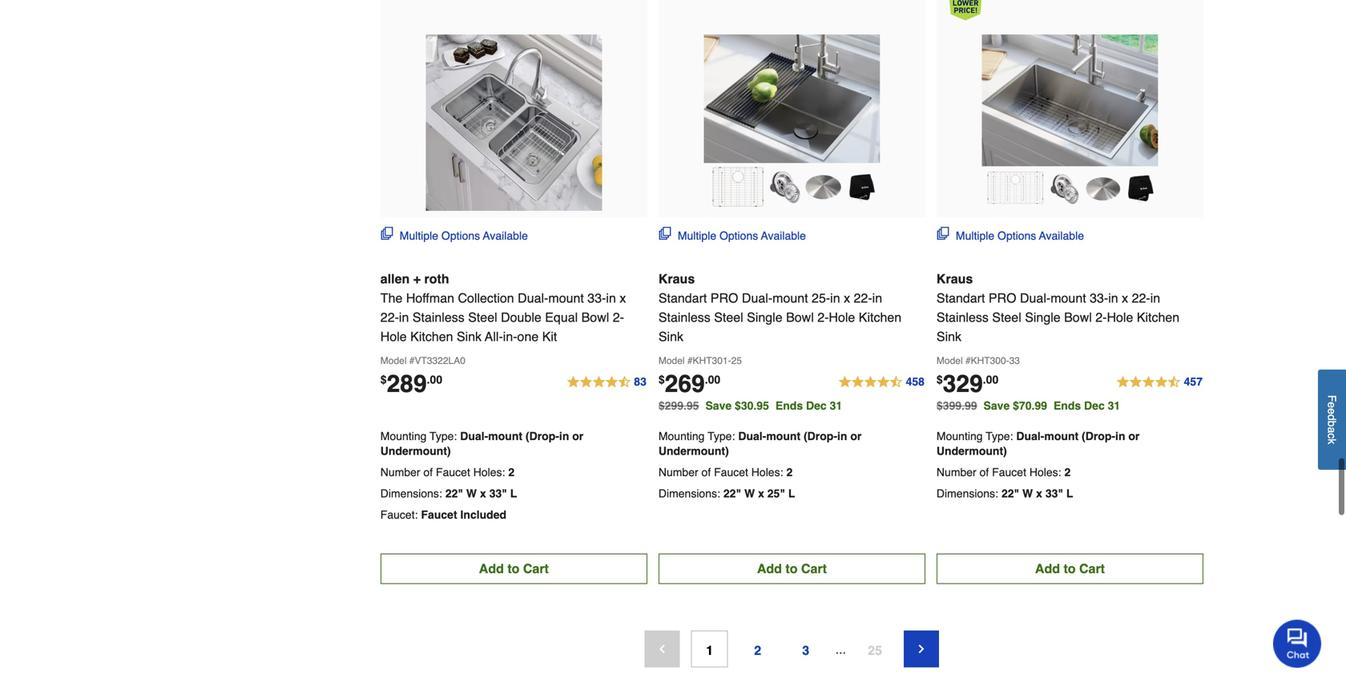 Task type: locate. For each thing, give the bounding box(es) containing it.
3 cart from the left
[[1080, 561, 1106, 576]]

mount inside allen + roth the hoffman collection dual-mount 33-in x 22-in stainless steel double equal bowl 2- hole kitchen sink all-in-one kit
[[549, 291, 584, 306]]

+
[[413, 272, 421, 286]]

33- inside kraus standart pro dual-mount 33-in x 22-in stainless steel single bowl 2-hole kitchen sink
[[1090, 291, 1109, 306]]

undermount) up faucet:
[[381, 445, 451, 458]]

2 horizontal spatial number of faucet holes: 2
[[937, 466, 1071, 479]]

0 horizontal spatial type:
[[430, 430, 457, 443]]

1 vertical spatial 25
[[868, 643, 883, 658]]

1 horizontal spatial holes:
[[752, 466, 784, 479]]

1 single from the left
[[747, 310, 783, 325]]

2 add from the left
[[757, 561, 782, 576]]

standart
[[659, 291, 707, 306], [937, 291, 986, 306]]

0 horizontal spatial save
[[706, 399, 732, 412]]

1 horizontal spatial $
[[659, 373, 665, 386]]

0 horizontal spatial l
[[511, 487, 517, 500]]

2 horizontal spatial of
[[980, 466, 990, 479]]

2 2- from the left
[[818, 310, 829, 325]]

hole up model # vt3322la0
[[381, 329, 407, 344]]

mounting type: down actual price $289.00 element
[[381, 430, 457, 443]]

1 horizontal spatial mounting
[[659, 430, 705, 443]]

33-
[[588, 291, 606, 306], [1090, 291, 1109, 306]]

add
[[479, 561, 504, 576], [757, 561, 782, 576], [1036, 561, 1061, 576]]

sink up model # kht300-33
[[937, 329, 962, 344]]

22- inside kraus standart pro dual-mount 25-in x 22-in stainless steel single bowl 2-hole kitchen sink
[[854, 291, 873, 306]]

0 horizontal spatial of
[[424, 466, 433, 479]]

2 horizontal spatial options
[[998, 229, 1037, 242]]

e
[[1326, 402, 1339, 408], [1326, 408, 1339, 415]]

multiple options available link for kraus standart pro dual-mount 33-in x 22-in stainless steel single bowl 2-hole kitchen sink image
[[937, 227, 1085, 244]]

dual- down $70.99
[[1017, 430, 1045, 443]]

2 horizontal spatial model
[[937, 355, 963, 367]]

3 stainless from the left
[[937, 310, 989, 325]]

4.5 stars image containing 458
[[838, 373, 926, 392]]

457
[[1185, 375, 1203, 388]]

31 for 269
[[830, 399, 843, 412]]

1 add to cart button from the left
[[381, 554, 648, 584]]

ends dec 31 element
[[776, 399, 849, 412], [1054, 399, 1127, 412]]

bowl inside kraus standart pro dual-mount 33-in x 22-in stainless steel single bowl 2-hole kitchen sink
[[1065, 310, 1093, 325]]

hole up 457 button on the right of the page
[[1108, 310, 1134, 325]]

model up 329
[[937, 355, 963, 367]]

0 horizontal spatial $
[[381, 373, 387, 386]]

25-
[[812, 291, 831, 306]]

arrow left image
[[656, 643, 669, 656]]

1 multiple from the left
[[400, 229, 439, 242]]

3 add to cart button from the left
[[937, 554, 1204, 584]]

0 horizontal spatial bowl
[[582, 310, 610, 325]]

0 horizontal spatial pro
[[711, 291, 739, 306]]

faucet: faucet included
[[381, 508, 507, 521]]

number of faucet holes: 2 up 'faucet: faucet included'
[[381, 466, 515, 479]]

available up collection
[[483, 229, 528, 242]]

25
[[732, 355, 742, 367], [868, 643, 883, 658]]

1 horizontal spatial number
[[659, 466, 699, 479]]

steel inside kraus standart pro dual-mount 33-in x 22-in stainless steel single bowl 2-hole kitchen sink
[[993, 310, 1022, 325]]

1 horizontal spatial 22-
[[854, 291, 873, 306]]

2 horizontal spatial sink
[[937, 329, 962, 344]]

2 stainless from the left
[[659, 310, 711, 325]]

sink left all-
[[457, 329, 482, 344]]

1 # from the left
[[410, 355, 415, 367]]

2 options from the left
[[720, 229, 759, 242]]

0 horizontal spatial single
[[747, 310, 783, 325]]

stainless
[[413, 310, 465, 325], [659, 310, 711, 325], [937, 310, 989, 325]]

# for kraus standart pro dual-mount 33-in x 22-in stainless steel single bowl 2-hole kitchen sink
[[966, 355, 971, 367]]

0 horizontal spatial mounting type:
[[381, 430, 457, 443]]

$ inside $ 289 .00
[[381, 373, 387, 386]]

# for allen + roth the hoffman collection dual-mount 33-in x 22-in stainless steel double equal bowl 2- hole kitchen sink all-in-one kit
[[410, 355, 415, 367]]

stainless up model # kht300-33
[[937, 310, 989, 325]]

4.5 stars image for 329
[[1116, 373, 1204, 392]]

2 horizontal spatial undermount)
[[937, 445, 1008, 458]]

kht300-
[[971, 355, 1010, 367]]

number of faucet holes: 2 down $399.99 save $70.99 ends dec 31
[[937, 466, 1071, 479]]

2 dimensions: 22" w x  33" l from the left
[[937, 487, 1074, 500]]

$ right 458
[[937, 373, 943, 386]]

$ inside $ 329 .00
[[937, 373, 943, 386]]

0 horizontal spatial mounting
[[381, 430, 427, 443]]

2 available from the left
[[761, 229, 806, 242]]

hole for 25-
[[829, 310, 856, 325]]

steel up kht301-
[[714, 310, 744, 325]]

3 options from the left
[[998, 229, 1037, 242]]

1 kraus from the left
[[659, 272, 695, 286]]

pro up 33
[[989, 291, 1017, 306]]

to for first add to cart button from right
[[1064, 561, 1076, 576]]

or down 457 button on the right of the page
[[1129, 430, 1140, 443]]

0 horizontal spatial 25
[[732, 355, 742, 367]]

1 horizontal spatial kitchen
[[859, 310, 902, 325]]

w
[[467, 487, 477, 500], [745, 487, 755, 500], [1023, 487, 1034, 500]]

1 available from the left
[[483, 229, 528, 242]]

1 horizontal spatial multiple options available
[[678, 229, 806, 242]]

1 dec from the left
[[806, 399, 827, 412]]

1 horizontal spatial undermount)
[[659, 445, 729, 458]]

.00 inside $ 269 .00
[[705, 373, 721, 386]]

available for multiple options available link associated with allen + roth the hoffman collection dual-mount 33-in x 22-in stainless steel double equal bowl 2-hole kitchen sink all-in-one kit 'image'
[[483, 229, 528, 242]]

ends for 269
[[776, 399, 803, 412]]

holes:
[[474, 466, 505, 479], [752, 466, 784, 479], [1030, 466, 1062, 479]]

faucet
[[436, 466, 470, 479], [714, 466, 749, 479], [993, 466, 1027, 479], [421, 508, 457, 521]]

1 ends dec 31 element from the left
[[776, 399, 849, 412]]

sink inside kraus standart pro dual-mount 33-in x 22-in stainless steel single bowl 2-hole kitchen sink
[[937, 329, 962, 344]]

.00 for 269
[[705, 373, 721, 386]]

31
[[830, 399, 843, 412], [1108, 399, 1121, 412]]

ends right $70.99
[[1054, 399, 1082, 412]]

1 horizontal spatial number of faucet holes: 2
[[659, 466, 793, 479]]

1 horizontal spatial l
[[789, 487, 796, 500]]

dual-mount (drop-in or undermount) up included
[[381, 430, 584, 458]]

2 horizontal spatial available
[[1040, 229, 1085, 242]]

2 horizontal spatial l
[[1067, 487, 1074, 500]]

2 dimensions: from the left
[[659, 487, 721, 500]]

save
[[706, 399, 732, 412], [984, 399, 1010, 412]]

e up the 'b'
[[1326, 408, 1339, 415]]

of up dimensions: 22" w x  25" l
[[702, 466, 711, 479]]

33"
[[490, 487, 507, 500], [1046, 487, 1064, 500]]

steel inside kraus standart pro dual-mount 25-in x 22-in stainless steel single bowl 2-hole kitchen sink
[[714, 310, 744, 325]]

f e e d b a c k button
[[1319, 370, 1347, 470]]

model up the 289
[[381, 355, 407, 367]]

1 horizontal spatial pro
[[989, 291, 1017, 306]]

1 horizontal spatial sink
[[659, 329, 684, 344]]

multiple options available link for allen + roth the hoffman collection dual-mount 33-in x 22-in stainless steel double equal bowl 2-hole kitchen sink all-in-one kit 'image'
[[381, 227, 528, 244]]

3 model from the left
[[937, 355, 963, 367]]

0 horizontal spatial (drop-
[[526, 430, 560, 443]]

single inside kraus standart pro dual-mount 25-in x 22-in stainless steel single bowl 2-hole kitchen sink
[[747, 310, 783, 325]]

model for standart pro dual-mount 33-in x 22-in stainless steel single bowl 2-hole kitchen sink
[[937, 355, 963, 367]]

1 horizontal spatial add
[[757, 561, 782, 576]]

2 horizontal spatial #
[[966, 355, 971, 367]]

model for the hoffman collection dual-mount 33-in x 22-in stainless steel double equal bowl 2- hole kitchen sink all-in-one kit
[[381, 355, 407, 367]]

1 .00 from the left
[[427, 373, 443, 386]]

2 horizontal spatial multiple options available
[[956, 229, 1085, 242]]

289
[[387, 370, 427, 398]]

0 horizontal spatial multiple options available
[[400, 229, 528, 242]]

3 $ from the left
[[937, 373, 943, 386]]

available up kraus standart pro dual-mount 25-in x 22-in stainless steel single bowl 2-hole kitchen sink
[[761, 229, 806, 242]]

# up $ 269 .00
[[688, 355, 693, 367]]

bowl inside kraus standart pro dual-mount 25-in x 22-in stainless steel single bowl 2-hole kitchen sink
[[787, 310, 814, 325]]

1 horizontal spatial mounting type:
[[659, 430, 735, 443]]

mounting down $299.95
[[659, 430, 705, 443]]

1 horizontal spatial 2-
[[818, 310, 829, 325]]

# up $ 329 .00
[[966, 355, 971, 367]]

dual-
[[518, 291, 549, 306], [742, 291, 773, 306], [1021, 291, 1051, 306], [460, 430, 488, 443], [739, 430, 767, 443], [1017, 430, 1045, 443]]

multiple
[[400, 229, 439, 242], [678, 229, 717, 242], [956, 229, 995, 242]]

1 $ from the left
[[381, 373, 387, 386]]

standart up model # kht301-25
[[659, 291, 707, 306]]

1 dimensions: from the left
[[381, 487, 442, 500]]

stainless up model # kht301-25
[[659, 310, 711, 325]]

3 multiple from the left
[[956, 229, 995, 242]]

options
[[442, 229, 480, 242], [720, 229, 759, 242], [998, 229, 1037, 242]]

2 kraus from the left
[[937, 272, 973, 286]]

0 horizontal spatial #
[[410, 355, 415, 367]]

single
[[747, 310, 783, 325], [1026, 310, 1061, 325]]

1 horizontal spatial steel
[[714, 310, 744, 325]]

actual price $289.00 element
[[381, 370, 443, 398]]

ends
[[776, 399, 803, 412], [1054, 399, 1082, 412]]

2 horizontal spatial cart
[[1080, 561, 1106, 576]]

2 l from the left
[[789, 487, 796, 500]]

0 horizontal spatial hole
[[381, 329, 407, 344]]

457 button
[[1116, 373, 1204, 392]]

kitchen
[[859, 310, 902, 325], [1137, 310, 1180, 325], [411, 329, 453, 344]]

1 cart from the left
[[523, 561, 549, 576]]

kraus
[[659, 272, 695, 286], [937, 272, 973, 286]]

2-
[[613, 310, 624, 325], [818, 310, 829, 325], [1096, 310, 1108, 325]]

bowl for standart pro dual-mount 33-in x 22-in stainless steel single bowl 2-hole kitchen sink
[[1065, 310, 1093, 325]]

number up dimensions: 22" w x  25" l
[[659, 466, 699, 479]]

0 horizontal spatial 4.5 stars image
[[566, 373, 648, 392]]

was price $299.95 element
[[659, 395, 706, 412]]

1 multiple options available link from the left
[[381, 227, 528, 244]]

0 horizontal spatial multiple options available link
[[381, 227, 528, 244]]

number of faucet holes: 2 up dimensions: 22" w x  25" l
[[659, 466, 793, 479]]

$ down model # vt3322la0
[[381, 373, 387, 386]]

1 horizontal spatial standart
[[937, 291, 986, 306]]

1 horizontal spatial 25
[[868, 643, 883, 658]]

bowl
[[582, 310, 610, 325], [787, 310, 814, 325], [1065, 310, 1093, 325]]

undermount) down $399.99
[[937, 445, 1008, 458]]

3 2- from the left
[[1096, 310, 1108, 325]]

1 horizontal spatial 33-
[[1090, 291, 1109, 306]]

3 sink from the left
[[937, 329, 962, 344]]

2 w from the left
[[745, 487, 755, 500]]

22- for 25-
[[854, 291, 873, 306]]

standart inside kraus standart pro dual-mount 33-in x 22-in stainless steel single bowl 2-hole kitchen sink
[[937, 291, 986, 306]]

2 horizontal spatial 22-
[[1132, 291, 1151, 306]]

0 horizontal spatial steel
[[468, 310, 498, 325]]

steel for kraus standart pro dual-mount 25-in x 22-in stainless steel single bowl 2-hole kitchen sink
[[714, 310, 744, 325]]

2 horizontal spatial bowl
[[1065, 310, 1093, 325]]

dimensions: 22" w x  33" l
[[381, 487, 517, 500], [937, 487, 1074, 500]]

2 horizontal spatial kitchen
[[1137, 310, 1180, 325]]

$
[[381, 373, 387, 386], [659, 373, 665, 386], [937, 373, 943, 386]]

3 dimensions: from the left
[[937, 487, 999, 500]]

multiple options available link for kraus standart pro dual-mount 25-in x 22-in stainless steel single bowl 2-hole kitchen sink image in the top of the page
[[659, 227, 806, 244]]

pro for standart pro dual-mount 33-in x 22-in stainless steel single bowl 2-hole kitchen sink
[[989, 291, 1017, 306]]

number of faucet holes: 2
[[381, 466, 515, 479], [659, 466, 793, 479], [937, 466, 1071, 479]]

steel
[[468, 310, 498, 325], [714, 310, 744, 325], [993, 310, 1022, 325]]

1 model from the left
[[381, 355, 407, 367]]

0 horizontal spatial stainless
[[413, 310, 465, 325]]

0 horizontal spatial add to cart
[[479, 561, 549, 576]]

ends right $30.95
[[776, 399, 803, 412]]

save left $30.95
[[706, 399, 732, 412]]

0 horizontal spatial 33"
[[490, 487, 507, 500]]

kitchen up 458 button
[[859, 310, 902, 325]]

dual- up 33
[[1021, 291, 1051, 306]]

faucet up dimensions: 22" w x  25" l
[[714, 466, 749, 479]]

22-
[[854, 291, 873, 306], [1132, 291, 1151, 306], [381, 310, 399, 325]]

mount
[[549, 291, 584, 306], [773, 291, 809, 306], [1051, 291, 1087, 306], [488, 430, 523, 443], [767, 430, 801, 443], [1045, 430, 1079, 443]]

2 holes: from the left
[[752, 466, 784, 479]]

mounting down $399.99
[[937, 430, 983, 443]]

cart
[[523, 561, 549, 576], [802, 561, 827, 576], [1080, 561, 1106, 576]]

2- for standart pro dual-mount 25-in x 22-in stainless steel single bowl 2-hole kitchen sink
[[818, 310, 829, 325]]

stainless inside kraus standart pro dual-mount 25-in x 22-in stainless steel single bowl 2-hole kitchen sink
[[659, 310, 711, 325]]

available
[[483, 229, 528, 242], [761, 229, 806, 242], [1040, 229, 1085, 242]]

2 horizontal spatial w
[[1023, 487, 1034, 500]]

double
[[501, 310, 542, 325]]

1 horizontal spatial 22"
[[724, 487, 742, 500]]

0 horizontal spatial add
[[479, 561, 504, 576]]

dual-mount (drop-in or undermount) down $70.99
[[937, 430, 1140, 458]]

pro for standart pro dual-mount 25-in x 22-in stainless steel single bowl 2-hole kitchen sink
[[711, 291, 739, 306]]

mount inside kraus standart pro dual-mount 33-in x 22-in stainless steel single bowl 2-hole kitchen sink
[[1051, 291, 1087, 306]]

or down '83' button
[[573, 430, 584, 443]]

1 w from the left
[[467, 487, 477, 500]]

l
[[511, 487, 517, 500], [789, 487, 796, 500], [1067, 487, 1074, 500]]

1 horizontal spatial type:
[[708, 430, 735, 443]]

holes: up 25"
[[752, 466, 784, 479]]

3 bowl from the left
[[1065, 310, 1093, 325]]

0 horizontal spatial model
[[381, 355, 407, 367]]

0 horizontal spatial dec
[[806, 399, 827, 412]]

x
[[620, 291, 626, 306], [844, 291, 851, 306], [1122, 291, 1129, 306], [480, 487, 486, 500], [758, 487, 765, 500], [1037, 487, 1043, 500]]

3 type: from the left
[[986, 430, 1014, 443]]

3 multiple options available link from the left
[[937, 227, 1085, 244]]

2 horizontal spatial type:
[[986, 430, 1014, 443]]

kitchen up 457 button on the right of the page
[[1137, 310, 1180, 325]]

2 horizontal spatial 4.5 stars image
[[1116, 373, 1204, 392]]

stainless down hoffman
[[413, 310, 465, 325]]

2 type: from the left
[[708, 430, 735, 443]]

kraus inside kraus standart pro dual-mount 25-in x 22-in stainless steel single bowl 2-hole kitchen sink
[[659, 272, 695, 286]]

1 horizontal spatial multiple
[[678, 229, 717, 242]]

2- for standart pro dual-mount 33-in x 22-in stainless steel single bowl 2-hole kitchen sink
[[1096, 310, 1108, 325]]

actual price $269.00 element
[[659, 370, 721, 398]]

2
[[509, 466, 515, 479], [787, 466, 793, 479], [1065, 466, 1071, 479], [755, 643, 762, 658]]

0 horizontal spatial 31
[[830, 399, 843, 412]]

83 button
[[566, 373, 648, 392]]

.00 down the 'kht300-'
[[983, 373, 999, 386]]

1 4.5 stars image from the left
[[566, 373, 648, 392]]

2 steel from the left
[[714, 310, 744, 325]]

undermount) down $299.95
[[659, 445, 729, 458]]

x inside allen + roth the hoffman collection dual-mount 33-in x 22-in stainless steel double equal bowl 2- hole kitchen sink all-in-one kit
[[620, 291, 626, 306]]

3 multiple options available from the left
[[956, 229, 1085, 242]]

0 horizontal spatial options
[[442, 229, 480, 242]]

dec for 269
[[806, 399, 827, 412]]

standart up model # kht300-33
[[937, 291, 986, 306]]

model up 269
[[659, 355, 685, 367]]

2 # from the left
[[688, 355, 693, 367]]

2 bowl from the left
[[787, 310, 814, 325]]

2 horizontal spatial mounting
[[937, 430, 983, 443]]

sink inside kraus standart pro dual-mount 25-in x 22-in stainless steel single bowl 2-hole kitchen sink
[[659, 329, 684, 344]]

1 bowl from the left
[[582, 310, 610, 325]]

2 multiple from the left
[[678, 229, 717, 242]]

2 4.5 stars image from the left
[[838, 373, 926, 392]]

multiple for allen + roth the hoffman collection dual-mount 33-in x 22-in stainless steel double equal bowl 2-hole kitchen sink all-in-one kit 'image'
[[400, 229, 439, 242]]

1 horizontal spatial cart
[[802, 561, 827, 576]]

4.5 stars image containing 83
[[566, 373, 648, 392]]

1 number of faucet holes: 2 from the left
[[381, 466, 515, 479]]

.00
[[427, 373, 443, 386], [705, 373, 721, 386], [983, 373, 999, 386]]

1 options from the left
[[442, 229, 480, 242]]

1 add to cart from the left
[[479, 561, 549, 576]]

1 horizontal spatial dual-mount (drop-in or undermount)
[[659, 430, 862, 458]]

number
[[381, 466, 421, 479], [659, 466, 699, 479], [937, 466, 977, 479]]

1 (drop- from the left
[[526, 430, 560, 443]]

0 horizontal spatial 33-
[[588, 291, 606, 306]]

3 holes: from the left
[[1030, 466, 1062, 479]]

kitchen up the vt3322la0
[[411, 329, 453, 344]]

standart inside kraus standart pro dual-mount 25-in x 22-in stainless steel single bowl 2-hole kitchen sink
[[659, 291, 707, 306]]

mounting type: down $299.95
[[659, 430, 735, 443]]

mounting down the 289
[[381, 430, 427, 443]]

3 steel from the left
[[993, 310, 1022, 325]]

kraus inside kraus standart pro dual-mount 33-in x 22-in stainless steel single bowl 2-hole kitchen sink
[[937, 272, 973, 286]]

available for multiple options available link associated with kraus standart pro dual-mount 25-in x 22-in stainless steel single bowl 2-hole kitchen sink image in the top of the page
[[761, 229, 806, 242]]

multiple options available
[[400, 229, 528, 242], [678, 229, 806, 242], [956, 229, 1085, 242]]

chat invite button image
[[1274, 619, 1323, 668]]

undermount)
[[381, 445, 451, 458], [659, 445, 729, 458], [937, 445, 1008, 458]]

mounting
[[381, 430, 427, 443], [659, 430, 705, 443], [937, 430, 983, 443]]

2 dual-mount (drop-in or undermount) from the left
[[659, 430, 862, 458]]

hole
[[829, 310, 856, 325], [1108, 310, 1134, 325], [381, 329, 407, 344]]

hole down 25-
[[829, 310, 856, 325]]

dual-mount (drop-in or undermount) down $30.95
[[659, 430, 862, 458]]

2 inside "link"
[[755, 643, 762, 658]]

2 horizontal spatial multiple options available link
[[937, 227, 1085, 244]]

# up actual price $289.00 element
[[410, 355, 415, 367]]

hoffman
[[406, 291, 455, 306]]

number up faucet:
[[381, 466, 421, 479]]

available up kraus standart pro dual-mount 33-in x 22-in stainless steel single bowl 2-hole kitchen sink
[[1040, 229, 1085, 242]]

1 steel from the left
[[468, 310, 498, 325]]

dual- inside kraus standart pro dual-mount 25-in x 22-in stainless steel single bowl 2-hole kitchen sink
[[742, 291, 773, 306]]

dimensions: 22" w x  25" l
[[659, 487, 796, 500]]

2 horizontal spatial dimensions:
[[937, 487, 999, 500]]

pro inside kraus standart pro dual-mount 25-in x 22-in stainless steel single bowl 2-hole kitchen sink
[[711, 291, 739, 306]]

$ inside $ 269 .00
[[659, 373, 665, 386]]

1 horizontal spatial .00
[[705, 373, 721, 386]]

1 22" from the left
[[446, 487, 463, 500]]

ends dec 31 element right $70.99
[[1054, 399, 1127, 412]]

dec right $70.99
[[1085, 399, 1105, 412]]

in
[[606, 291, 616, 306], [831, 291, 841, 306], [873, 291, 883, 306], [1109, 291, 1119, 306], [1151, 291, 1161, 306], [399, 310, 409, 325], [560, 430, 569, 443], [838, 430, 848, 443], [1116, 430, 1126, 443]]

2 horizontal spatial add
[[1036, 561, 1061, 576]]

0 horizontal spatial number
[[381, 466, 421, 479]]

25 up "$299.95 save $30.95 ends dec 31"
[[732, 355, 742, 367]]

steel for kraus standart pro dual-mount 33-in x 22-in stainless steel single bowl 2-hole kitchen sink
[[993, 310, 1022, 325]]

1 horizontal spatial w
[[745, 487, 755, 500]]

2 standart from the left
[[937, 291, 986, 306]]

available for multiple options available link associated with kraus standart pro dual-mount 33-in x 22-in stainless steel single bowl 2-hole kitchen sink image
[[1040, 229, 1085, 242]]

or down 458 button
[[851, 430, 862, 443]]

3 add to cart from the left
[[1036, 561, 1106, 576]]

steel down collection
[[468, 310, 498, 325]]

.00 down the vt3322la0
[[427, 373, 443, 386]]

31 down 457 button on the right of the page
[[1108, 399, 1121, 412]]

kitchen for standart pro dual-mount 33-in x 22-in stainless steel single bowl 2-hole kitchen sink
[[1137, 310, 1180, 325]]

add to cart
[[479, 561, 549, 576], [757, 561, 827, 576], [1036, 561, 1106, 576]]

1 horizontal spatial (drop-
[[804, 430, 838, 443]]

1 horizontal spatial to
[[786, 561, 798, 576]]

2 horizontal spatial number
[[937, 466, 977, 479]]

2 to from the left
[[786, 561, 798, 576]]

2 horizontal spatial add to cart
[[1036, 561, 1106, 576]]

.00 down kht301-
[[705, 373, 721, 386]]

0 horizontal spatial w
[[467, 487, 477, 500]]

add to cart button
[[381, 554, 648, 584], [659, 554, 926, 584], [937, 554, 1204, 584]]

.00 for 329
[[983, 373, 999, 386]]

to for 3rd add to cart button from right
[[508, 561, 520, 576]]

0 horizontal spatial 2-
[[613, 310, 624, 325]]

pro inside kraus standart pro dual-mount 33-in x 22-in stainless steel single bowl 2-hole kitchen sink
[[989, 291, 1017, 306]]

holes: up included
[[474, 466, 505, 479]]

kitchen inside kraus standart pro dual-mount 25-in x 22-in stainless steel single bowl 2-hole kitchen sink
[[859, 310, 902, 325]]

dec right $30.95
[[806, 399, 827, 412]]

model
[[381, 355, 407, 367], [659, 355, 685, 367], [937, 355, 963, 367]]

1 type: from the left
[[430, 430, 457, 443]]

dual- up double at the top left of the page
[[518, 291, 549, 306]]

25 right ...
[[868, 643, 883, 658]]

2 dec from the left
[[1085, 399, 1105, 412]]

multiple options available for kraus standart pro dual-mount 25-in x 22-in stainless steel single bowl 2-hole kitchen sink image in the top of the page
[[678, 229, 806, 242]]

type: down "$299.95 save $30.95 ends dec 31"
[[708, 430, 735, 443]]

of up 'faucet: faucet included'
[[424, 466, 433, 479]]

2 .00 from the left
[[705, 373, 721, 386]]

1
[[707, 643, 714, 658]]

multiple options available link
[[381, 227, 528, 244], [659, 227, 806, 244], [937, 227, 1085, 244]]

2 multiple options available from the left
[[678, 229, 806, 242]]

dec
[[806, 399, 827, 412], [1085, 399, 1105, 412]]

1 standart from the left
[[659, 291, 707, 306]]

2 model from the left
[[659, 355, 685, 367]]

holes: down savings save $70.99 element
[[1030, 466, 1062, 479]]

kitchen inside allen + roth the hoffman collection dual-mount 33-in x 22-in stainless steel double equal bowl 2- hole kitchen sink all-in-one kit
[[411, 329, 453, 344]]

4.5 stars image containing 457
[[1116, 373, 1204, 392]]

1 33- from the left
[[588, 291, 606, 306]]

1 number from the left
[[381, 466, 421, 479]]

standart for standart pro dual-mount 25-in x 22-in stainless steel single bowl 2-hole kitchen sink
[[659, 291, 707, 306]]

0 horizontal spatial .00
[[427, 373, 443, 386]]

type: down actual price $289.00 element
[[430, 430, 457, 443]]

dual- left 25-
[[742, 291, 773, 306]]

2 33" from the left
[[1046, 487, 1064, 500]]

2 31 from the left
[[1108, 399, 1121, 412]]

4.5 stars image for 289
[[566, 373, 648, 392]]

1 horizontal spatial 31
[[1108, 399, 1121, 412]]

0 vertical spatial 25
[[732, 355, 742, 367]]

collection
[[458, 291, 514, 306]]

mounting type:
[[381, 430, 457, 443], [659, 430, 735, 443], [937, 430, 1014, 443]]

2- inside kraus standart pro dual-mount 25-in x 22-in stainless steel single bowl 2-hole kitchen sink
[[818, 310, 829, 325]]

3 mounting type: from the left
[[937, 430, 1014, 443]]

save left $70.99
[[984, 399, 1010, 412]]

31 down 458 button
[[830, 399, 843, 412]]

pro up kht301-
[[711, 291, 739, 306]]

3 of from the left
[[980, 466, 990, 479]]

1 horizontal spatial of
[[702, 466, 711, 479]]

$399.99 save $70.99 ends dec 31
[[937, 399, 1121, 412]]

2 mounting type: from the left
[[659, 430, 735, 443]]

0 horizontal spatial kitchen
[[411, 329, 453, 344]]

2 horizontal spatial mounting type:
[[937, 430, 1014, 443]]

3 dual-mount (drop-in or undermount) from the left
[[937, 430, 1140, 458]]

0 horizontal spatial sink
[[457, 329, 482, 344]]

hole inside kraus standart pro dual-mount 25-in x 22-in stainless steel single bowl 2-hole kitchen sink
[[829, 310, 856, 325]]

e up d
[[1326, 402, 1339, 408]]

single inside kraus standart pro dual-mount 33-in x 22-in stainless steel single bowl 2-hole kitchen sink
[[1026, 310, 1061, 325]]

2 $ from the left
[[659, 373, 665, 386]]

1 sink from the left
[[457, 329, 482, 344]]

hole inside kraus standart pro dual-mount 33-in x 22-in stainless steel single bowl 2-hole kitchen sink
[[1108, 310, 1134, 325]]

mounting type: down $399.99
[[937, 430, 1014, 443]]

1 horizontal spatial ends
[[1054, 399, 1082, 412]]

1 multiple options available from the left
[[400, 229, 528, 242]]

sink up model # kht301-25
[[659, 329, 684, 344]]

number down $399.99
[[937, 466, 977, 479]]

0 horizontal spatial dimensions:
[[381, 487, 442, 500]]

faucet:
[[381, 508, 418, 521]]

to
[[508, 561, 520, 576], [786, 561, 798, 576], [1064, 561, 1076, 576]]

1 undermount) from the left
[[381, 445, 451, 458]]

2 undermount) from the left
[[659, 445, 729, 458]]

1 horizontal spatial #
[[688, 355, 693, 367]]

2 ends dec 31 element from the left
[[1054, 399, 1127, 412]]

stainless inside kraus standart pro dual-mount 33-in x 22-in stainless steel single bowl 2-hole kitchen sink
[[937, 310, 989, 325]]

.00 inside $ 289 .00
[[427, 373, 443, 386]]

22- inside kraus standart pro dual-mount 33-in x 22-in stainless steel single bowl 2-hole kitchen sink
[[1132, 291, 1151, 306]]

2 ends from the left
[[1054, 399, 1082, 412]]

2- inside kraus standart pro dual-mount 33-in x 22-in stainless steel single bowl 2-hole kitchen sink
[[1096, 310, 1108, 325]]

2 save from the left
[[984, 399, 1010, 412]]

3 available from the left
[[1040, 229, 1085, 242]]

in-
[[503, 329, 518, 344]]

2 horizontal spatial or
[[1129, 430, 1140, 443]]

2 horizontal spatial (drop-
[[1082, 430, 1116, 443]]

savings save $70.99 element
[[984, 399, 1127, 412]]

type: down $399.99 save $70.99 ends dec 31
[[986, 430, 1014, 443]]

0 horizontal spatial to
[[508, 561, 520, 576]]

2 33- from the left
[[1090, 291, 1109, 306]]

1 holes: from the left
[[474, 466, 505, 479]]

$ for 269
[[659, 373, 665, 386]]

ends dec 31 element right $30.95
[[776, 399, 849, 412]]

83
[[634, 375, 647, 388]]

1 horizontal spatial dec
[[1085, 399, 1105, 412]]

2 horizontal spatial stainless
[[937, 310, 989, 325]]

2 horizontal spatial add to cart button
[[937, 554, 1204, 584]]

2 add to cart from the left
[[757, 561, 827, 576]]

x inside kraus standart pro dual-mount 33-in x 22-in stainless steel single bowl 2-hole kitchen sink
[[1122, 291, 1129, 306]]

kitchen inside kraus standart pro dual-mount 33-in x 22-in stainless steel single bowl 2-hole kitchen sink
[[1137, 310, 1180, 325]]

4.5 stars image
[[566, 373, 648, 392], [838, 373, 926, 392], [1116, 373, 1204, 392]]

1 horizontal spatial dimensions: 22" w x  33" l
[[937, 487, 1074, 500]]

$ right 83
[[659, 373, 665, 386]]

1 horizontal spatial add to cart
[[757, 561, 827, 576]]

3 .00 from the left
[[983, 373, 999, 386]]

$70.99
[[1013, 399, 1048, 412]]

3 undermount) from the left
[[937, 445, 1008, 458]]

.00 inside $ 329 .00
[[983, 373, 999, 386]]

b
[[1326, 421, 1339, 427]]

of down was price $399.99 element
[[980, 466, 990, 479]]

faucet down $399.99 save $70.99 ends dec 31
[[993, 466, 1027, 479]]

of
[[424, 466, 433, 479], [702, 466, 711, 479], [980, 466, 990, 479]]

steel up 33
[[993, 310, 1022, 325]]



Task type: describe. For each thing, give the bounding box(es) containing it.
$ for 289
[[381, 373, 387, 386]]

ends dec 31 element for 329
[[1054, 399, 1127, 412]]

4.5 stars image for 269
[[838, 373, 926, 392]]

2 number of faucet holes: 2 from the left
[[659, 466, 793, 479]]

allen
[[381, 272, 410, 286]]

vt3322la0
[[415, 355, 466, 367]]

kitchen for standart pro dual-mount 25-in x 22-in stainless steel single bowl 2-hole kitchen sink
[[859, 310, 902, 325]]

faucet right faucet:
[[421, 508, 457, 521]]

kraus standart pro dual-mount 25-in x 22-in stainless steel single bowl 2-hole kitchen sink
[[659, 272, 902, 344]]

1 dimensions: 22" w x  33" l from the left
[[381, 487, 517, 500]]

included
[[461, 508, 507, 521]]

x inside kraus standart pro dual-mount 25-in x 22-in stainless steel single bowl 2-hole kitchen sink
[[844, 291, 851, 306]]

dual- inside allen + roth the hoffman collection dual-mount 33-in x 22-in stainless steel double equal bowl 2- hole kitchen sink all-in-one kit
[[518, 291, 549, 306]]

save for 269
[[706, 399, 732, 412]]

options for allen + roth the hoffman collection dual-mount 33-in x 22-in stainless steel double equal bowl 2-hole kitchen sink all-in-one kit 'image'
[[442, 229, 480, 242]]

$ 289 .00
[[381, 370, 443, 398]]

22- inside allen + roth the hoffman collection dual-mount 33-in x 22-in stainless steel double equal bowl 2- hole kitchen sink all-in-one kit
[[381, 310, 399, 325]]

dual- down $30.95
[[739, 430, 767, 443]]

2 link
[[740, 631, 777, 668]]

3 l from the left
[[1067, 487, 1074, 500]]

to for second add to cart button from right
[[786, 561, 798, 576]]

stainless for standart pro dual-mount 33-in x 22-in stainless steel single bowl 2-hole kitchen sink
[[937, 310, 989, 325]]

2 e from the top
[[1326, 408, 1339, 415]]

save for 329
[[984, 399, 1010, 412]]

d
[[1326, 414, 1339, 421]]

ends for 329
[[1054, 399, 1082, 412]]

multiple for kraus standart pro dual-mount 33-in x 22-in stainless steel single bowl 2-hole kitchen sink image
[[956, 229, 995, 242]]

roth
[[424, 272, 449, 286]]

458
[[906, 375, 925, 388]]

faucet up 'faucet: faucet included'
[[436, 466, 470, 479]]

options for kraus standart pro dual-mount 33-in x 22-in stainless steel single bowl 2-hole kitchen sink image
[[998, 229, 1037, 242]]

3 mounting from the left
[[937, 430, 983, 443]]

kraus standart pro dual-mount 33-in x 22-in stainless steel single bowl 2-hole kitchen sink
[[937, 272, 1180, 344]]

c
[[1326, 433, 1339, 439]]

single for 33-
[[1026, 310, 1061, 325]]

standart for standart pro dual-mount 33-in x 22-in stainless steel single bowl 2-hole kitchen sink
[[937, 291, 986, 306]]

dual- inside kraus standart pro dual-mount 33-in x 22-in stainless steel single bowl 2-hole kitchen sink
[[1021, 291, 1051, 306]]

dual- up included
[[460, 430, 488, 443]]

model # vt3322la0
[[381, 355, 466, 367]]

the
[[381, 291, 403, 306]]

sink for standart pro dual-mount 33-in x 22-in stainless steel single bowl 2-hole kitchen sink
[[937, 329, 962, 344]]

2 add to cart button from the left
[[659, 554, 926, 584]]

k
[[1326, 439, 1339, 444]]

single for 25-
[[747, 310, 783, 325]]

$399.99
[[937, 399, 978, 412]]

stainless inside allen + roth the hoffman collection dual-mount 33-in x 22-in stainless steel double equal bowl 2- hole kitchen sink all-in-one kit
[[413, 310, 465, 325]]

f
[[1326, 395, 1339, 402]]

1 link
[[692, 631, 729, 668]]

3 link
[[788, 631, 825, 668]]

...
[[836, 642, 847, 657]]

3 number from the left
[[937, 466, 977, 479]]

allen + roth the hoffman collection dual-mount 33-in x 22-in stainless steel double equal bowl 2-hole kitchen sink all-in-one kit image
[[426, 35, 602, 211]]

f e e d b a c k
[[1326, 395, 1339, 444]]

kit
[[542, 329, 557, 344]]

was price $399.99 element
[[937, 395, 984, 412]]

multiple options available for allen + roth the hoffman collection dual-mount 33-in x 22-in stainless steel double equal bowl 2-hole kitchen sink all-in-one kit 'image'
[[400, 229, 528, 242]]

kht301-
[[693, 355, 732, 367]]

mount inside kraus standart pro dual-mount 25-in x 22-in stainless steel single bowl 2-hole kitchen sink
[[773, 291, 809, 306]]

model # kht300-33
[[937, 355, 1021, 367]]

25"
[[768, 487, 786, 500]]

multiple options available for kraus standart pro dual-mount 33-in x 22-in stainless steel single bowl 2-hole kitchen sink image
[[956, 229, 1085, 242]]

458 button
[[838, 373, 926, 392]]

25 link
[[858, 632, 893, 667]]

kraus for kraus standart pro dual-mount 33-in x 22-in stainless steel single bowl 2-hole kitchen sink
[[937, 272, 973, 286]]

steel inside allen + roth the hoffman collection dual-mount 33-in x 22-in stainless steel double equal bowl 2- hole kitchen sink all-in-one kit
[[468, 310, 498, 325]]

$ 329 .00
[[937, 370, 999, 398]]

kraus for kraus standart pro dual-mount 25-in x 22-in stainless steel single bowl 2-hole kitchen sink
[[659, 272, 695, 286]]

1 l from the left
[[511, 487, 517, 500]]

$30.95
[[735, 399, 770, 412]]

3 w from the left
[[1023, 487, 1034, 500]]

dec for 329
[[1085, 399, 1105, 412]]

actual price $329.00 element
[[937, 370, 999, 398]]

33- inside allen + roth the hoffman collection dual-mount 33-in x 22-in stainless steel double equal bowl 2- hole kitchen sink all-in-one kit
[[588, 291, 606, 306]]

hole inside allen + roth the hoffman collection dual-mount 33-in x 22-in stainless steel double equal bowl 2- hole kitchen sink all-in-one kit
[[381, 329, 407, 344]]

.00 for 289
[[427, 373, 443, 386]]

1 mounting from the left
[[381, 430, 427, 443]]

3 number of faucet holes: 2 from the left
[[937, 466, 1071, 479]]

equal
[[545, 310, 578, 325]]

model # kht301-25
[[659, 355, 742, 367]]

$299.95 save $30.95 ends dec 31
[[659, 399, 843, 412]]

1 33" from the left
[[490, 487, 507, 500]]

savings save $30.95 element
[[706, 399, 849, 412]]

hole for 33-
[[1108, 310, 1134, 325]]

329
[[943, 370, 983, 398]]

bowl for standart pro dual-mount 25-in x 22-in stainless steel single bowl 2-hole kitchen sink
[[787, 310, 814, 325]]

3 add from the left
[[1036, 561, 1061, 576]]

2 of from the left
[[702, 466, 711, 479]]

allen + roth the hoffman collection dual-mount 33-in x 22-in stainless steel double equal bowl 2- hole kitchen sink all-in-one kit
[[381, 272, 626, 344]]

stainless for standart pro dual-mount 25-in x 22-in stainless steel single bowl 2-hole kitchen sink
[[659, 310, 711, 325]]

3 22" from the left
[[1002, 487, 1020, 500]]

new lower price image
[[949, 0, 983, 21]]

model for standart pro dual-mount 25-in x 22-in stainless steel single bowl 2-hole kitchen sink
[[659, 355, 685, 367]]

1 dual-mount (drop-in or undermount) from the left
[[381, 430, 584, 458]]

2 cart from the left
[[802, 561, 827, 576]]

# for kraus standart pro dual-mount 25-in x 22-in stainless steel single bowl 2-hole kitchen sink
[[688, 355, 693, 367]]

sink inside allen + roth the hoffman collection dual-mount 33-in x 22-in stainless steel double equal bowl 2- hole kitchen sink all-in-one kit
[[457, 329, 482, 344]]

kraus standart pro dual-mount 33-in x 22-in stainless steel single bowl 2-hole kitchen sink image
[[982, 35, 1159, 211]]

2 22" from the left
[[724, 487, 742, 500]]

2 mounting from the left
[[659, 430, 705, 443]]

all-
[[485, 329, 503, 344]]

2 or from the left
[[851, 430, 862, 443]]

3 or from the left
[[1129, 430, 1140, 443]]

a
[[1326, 427, 1339, 433]]

2 number from the left
[[659, 466, 699, 479]]

2 (drop- from the left
[[804, 430, 838, 443]]

$ 269 .00
[[659, 370, 721, 398]]

1 e from the top
[[1326, 402, 1339, 408]]

31 for 329
[[1108, 399, 1121, 412]]

22- for 33-
[[1132, 291, 1151, 306]]

bowl inside allen + roth the hoffman collection dual-mount 33-in x 22-in stainless steel double equal bowl 2- hole kitchen sink all-in-one kit
[[582, 310, 610, 325]]

$ for 329
[[937, 373, 943, 386]]

multiple for kraus standart pro dual-mount 25-in x 22-in stainless steel single bowl 2-hole kitchen sink image in the top of the page
[[678, 229, 717, 242]]

1 mounting type: from the left
[[381, 430, 457, 443]]

3
[[803, 643, 810, 658]]

33
[[1010, 355, 1021, 367]]

1 or from the left
[[573, 430, 584, 443]]

1 of from the left
[[424, 466, 433, 479]]

2- inside allen + roth the hoffman collection dual-mount 33-in x 22-in stainless steel double equal bowl 2- hole kitchen sink all-in-one kit
[[613, 310, 624, 325]]

options for kraus standart pro dual-mount 25-in x 22-in stainless steel single bowl 2-hole kitchen sink image in the top of the page
[[720, 229, 759, 242]]

one
[[518, 329, 539, 344]]

3 (drop- from the left
[[1082, 430, 1116, 443]]

arrow right image
[[916, 643, 928, 656]]

ends dec 31 element for 269
[[776, 399, 849, 412]]

sink for standart pro dual-mount 25-in x 22-in stainless steel single bowl 2-hole kitchen sink
[[659, 329, 684, 344]]

$299.95
[[659, 399, 699, 412]]

269
[[665, 370, 705, 398]]

1 add from the left
[[479, 561, 504, 576]]

kraus standart pro dual-mount 25-in x 22-in stainless steel single bowl 2-hole kitchen sink image
[[704, 35, 881, 211]]



Task type: vqa. For each thing, say whether or not it's contained in the screenshot.
right AND
no



